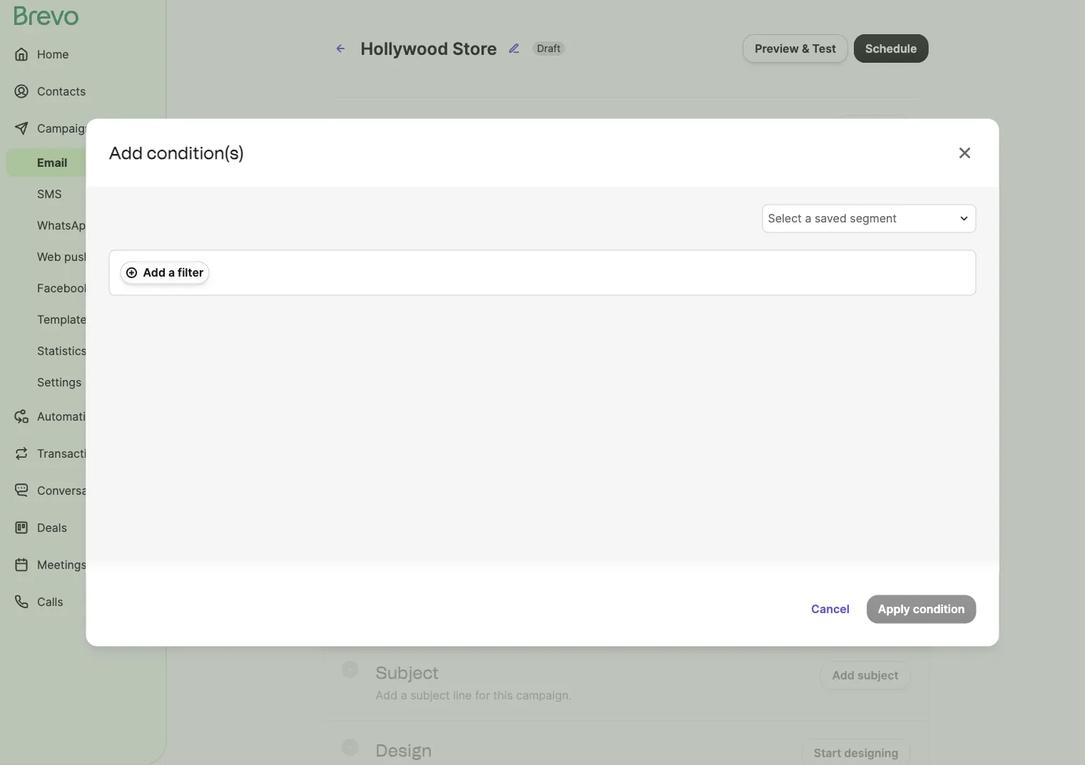 Task type: locate. For each thing, give the bounding box(es) containing it.
store
[[453, 38, 497, 59]]

as
[[410, 559, 419, 569], [488, 559, 497, 569]]

add for add a filter
[[143, 266, 166, 280]]

&
[[802, 41, 810, 55]]

cancel button for apply condition
[[800, 596, 861, 624]]

meetings
[[37, 558, 87, 572]]

send to as many recipients as you wish, within your plan limits.
[[376, 559, 630, 569]]

templates link
[[6, 306, 157, 334]]

hollywood store
[[361, 38, 497, 59]]

campaigns
[[37, 121, 98, 135]]

apply condition
[[879, 603, 965, 617]]

add up left___rvooi image
[[143, 266, 166, 280]]

add a filter
[[143, 266, 204, 280]]

sms link
[[6, 180, 157, 208]]

cancel button left 'save'
[[800, 596, 861, 624]]

a inside "popup button"
[[805, 212, 812, 226]]

wish,
[[516, 559, 537, 569]]

to
[[399, 559, 407, 569]]

add
[[109, 143, 143, 163], [143, 266, 166, 280]]

test
[[813, 41, 837, 55]]

send
[[376, 559, 397, 569]]

a left filter
[[168, 266, 175, 280]]

push
[[64, 250, 91, 264]]

1 vertical spatial add
[[143, 266, 166, 280]]

select
[[768, 212, 802, 226]]

ads
[[93, 281, 114, 295]]

save
[[867, 600, 894, 614]]

cancel left save button
[[812, 603, 850, 617]]

web
[[37, 250, 61, 264]]

a inside button
[[168, 266, 175, 280]]

preview & test
[[755, 41, 837, 55]]

1 horizontal spatial a
[[805, 212, 812, 226]]

schedule
[[866, 41, 918, 55]]

1 horizontal spatial as
[[488, 559, 497, 569]]

1 vertical spatial a
[[168, 266, 175, 280]]

a
[[805, 212, 812, 226], [168, 266, 175, 280]]

facebook ads link
[[6, 274, 157, 303]]

0 vertical spatial add
[[109, 143, 143, 163]]

limits.
[[606, 559, 630, 569]]

apply
[[879, 603, 911, 617]]

a left the "saved"
[[805, 212, 812, 226]]

calls link
[[6, 585, 157, 620]]

preview
[[755, 41, 799, 55]]

as right to
[[410, 559, 419, 569]]

cancel left 'save'
[[800, 600, 839, 614]]

conversations
[[37, 484, 114, 498]]

cancel button
[[789, 592, 850, 621], [800, 596, 861, 624]]

contacts
[[37, 84, 86, 98]]

add condition(s)
[[109, 143, 244, 163]]

email link
[[6, 148, 157, 177]]

automations link
[[6, 400, 157, 434]]

cancel for save
[[800, 600, 839, 614]]

contacts link
[[6, 74, 157, 109]]

add inside button
[[143, 266, 166, 280]]

add up sms link on the top of the page
[[109, 143, 143, 163]]

cancel button for save
[[789, 592, 850, 621]]

schedule button
[[855, 34, 929, 63]]

home
[[37, 47, 69, 61]]

settings
[[37, 375, 82, 389]]

0 horizontal spatial as
[[410, 559, 419, 569]]

cancel button left save button
[[789, 592, 850, 621]]

cancel for apply condition
[[812, 603, 850, 617]]

saved
[[815, 212, 847, 226]]

whatsapp link
[[6, 211, 157, 240]]

segment
[[850, 212, 897, 226]]

transactional link
[[6, 437, 157, 471]]

0 horizontal spatial a
[[168, 266, 175, 280]]

cancel
[[800, 600, 839, 614], [812, 603, 850, 617]]

as left you
[[488, 559, 497, 569]]

sms
[[37, 187, 62, 201]]

0 vertical spatial a
[[805, 212, 812, 226]]

recipients
[[446, 559, 485, 569]]



Task type: vqa. For each thing, say whether or not it's contained in the screenshot.
SELECT
yes



Task type: describe. For each thing, give the bounding box(es) containing it.
settings link
[[6, 368, 157, 397]]

calls
[[37, 595, 63, 609]]

facebook
[[37, 281, 90, 295]]

plan
[[587, 559, 604, 569]]

add a filter button
[[120, 262, 209, 284]]

select a saved segment button
[[763, 205, 977, 233]]

meetings link
[[6, 548, 157, 582]]

statistics
[[37, 344, 87, 358]]

add for add condition(s)
[[109, 143, 143, 163]]

deals
[[37, 521, 67, 535]]

filter
[[178, 266, 204, 280]]

email
[[37, 156, 67, 170]]

apply condition button
[[867, 596, 977, 624]]

1 as from the left
[[410, 559, 419, 569]]

select a saved segment
[[768, 212, 897, 226]]

deals link
[[6, 511, 157, 545]]

conversations link
[[6, 474, 157, 508]]

draft
[[537, 42, 561, 55]]

within
[[540, 559, 564, 569]]

2 as from the left
[[488, 559, 497, 569]]

automations
[[37, 410, 105, 424]]

a for add
[[168, 266, 175, 280]]

your
[[567, 559, 584, 569]]

many
[[421, 559, 443, 569]]

web push
[[37, 250, 91, 264]]

web push link
[[6, 243, 157, 271]]

home link
[[6, 37, 157, 71]]

condition(s)
[[147, 143, 244, 163]]

preview & test button
[[743, 34, 849, 63]]

facebook ads
[[37, 281, 114, 295]]

campaigns link
[[6, 111, 157, 146]]

hollywood
[[361, 38, 449, 59]]

save button
[[856, 592, 905, 621]]

left___rvooi image
[[134, 283, 146, 294]]

whatsapp
[[37, 218, 93, 232]]

a for select
[[805, 212, 812, 226]]

you
[[499, 559, 514, 569]]

statistics link
[[6, 337, 157, 365]]

templates
[[37, 313, 93, 327]]

condition
[[914, 603, 965, 617]]

transactional
[[37, 447, 109, 461]]



